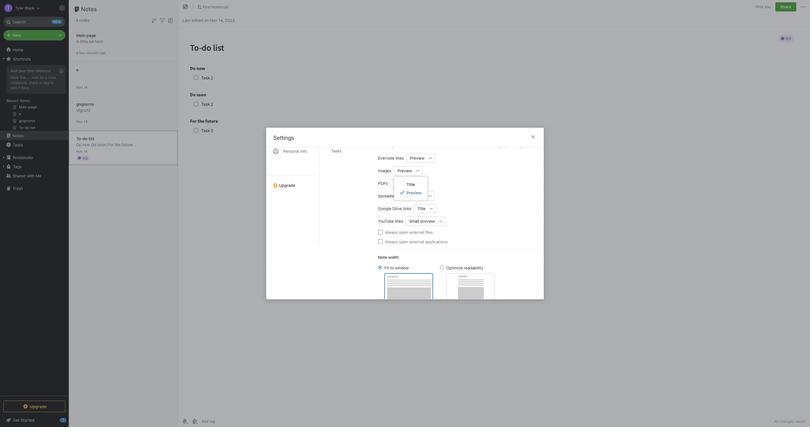 Task type: vqa. For each thing, say whether or not it's contained in the screenshot.
The Text BUTTON
no



Task type: describe. For each thing, give the bounding box(es) containing it.
shared with me
[[13, 173, 41, 178]]

trash
[[13, 186, 23, 191]]

to inside option group
[[390, 265, 394, 270]]

main
[[76, 33, 85, 38]]

or
[[39, 80, 43, 85]]

do
[[83, 136, 88, 141]]

optimize
[[446, 265, 463, 270]]

preview button for evernote links
[[406, 154, 426, 163]]

links right drive
[[403, 206, 412, 211]]

14,
[[218, 18, 224, 23]]

first notebook
[[203, 4, 228, 9]]

e
[[76, 67, 79, 72]]

my
[[496, 144, 502, 148]]

preview for evernote links
[[410, 156, 425, 161]]

evernote
[[378, 156, 395, 161]]

to-
[[76, 136, 83, 141]]

new
[[13, 33, 21, 38]]

note,
[[48, 75, 57, 80]]

your for first
[[18, 69, 26, 73]]

3 14 from the top
[[84, 149, 87, 154]]

small preview
[[409, 219, 435, 224]]

width
[[388, 255, 399, 260]]

add
[[10, 69, 17, 73]]

option group containing fit to window
[[378, 265, 495, 301]]

optimize readability
[[446, 265, 483, 270]]

nov inside note window element
[[210, 18, 217, 23]]

changes
[[780, 419, 795, 424]]

spreadsheets
[[378, 194, 404, 198]]

2 14 from the top
[[84, 119, 87, 124]]

default
[[401, 144, 413, 148]]

window
[[395, 265, 409, 270]]

what are my options?
[[479, 144, 518, 148]]

2 vertical spatial notes
[[13, 133, 24, 138]]

notebooks link
[[0, 153, 69, 162]]

what
[[479, 144, 489, 148]]

Choose default view option for Images field
[[394, 166, 423, 175]]

attachments.
[[455, 144, 478, 148]]

Note Editor text field
[[178, 28, 810, 416]]

Fit to window radio
[[378, 265, 382, 269]]

first notebook button
[[196, 3, 230, 11]]

minutes
[[86, 51, 99, 55]]

2 nov 14 from the top
[[76, 119, 87, 124]]

shortcuts button
[[0, 54, 69, 63]]

a inside the icon on a note, notebook, stack or tag to add it here.
[[45, 75, 47, 80]]

notes
[[79, 18, 90, 23]]

future
[[122, 142, 133, 147]]

all
[[775, 419, 779, 424]]

all changes saved
[[775, 419, 806, 424]]

preview link
[[394, 189, 428, 197]]

here.
[[21, 85, 30, 90]]

personal info
[[283, 149, 307, 154]]

nov down e at left
[[76, 85, 83, 89]]

me
[[36, 173, 41, 178]]

google
[[378, 206, 391, 211]]

preview inside "dropdown list" menu
[[407, 190, 422, 195]]

close image
[[530, 134, 537, 141]]

settings
[[274, 134, 294, 141]]

views
[[414, 144, 424, 148]]

only you
[[756, 4, 771, 9]]

here
[[95, 39, 103, 44]]

always open external files
[[385, 230, 433, 235]]

recent notes
[[7, 98, 30, 103]]

add a reminder image
[[182, 418, 188, 425]]

page for single page
[[406, 181, 416, 186]]

a little bit here
[[76, 39, 103, 44]]

0/3
[[83, 156, 88, 160]]

Always open external files checkbox
[[378, 230, 383, 235]]

Choose default view option for Evernote links field
[[406, 154, 435, 163]]

notes inside group
[[20, 98, 30, 103]]

fit to window
[[385, 265, 409, 270]]

shortcuts
[[13, 56, 31, 61]]

notes link
[[0, 131, 69, 140]]

little
[[80, 39, 88, 44]]

a inside "note list" element
[[76, 51, 78, 55]]

notebook
[[211, 4, 228, 9]]

3 nov 14 from the top
[[76, 149, 87, 154]]

single
[[394, 181, 405, 186]]

Search text field
[[7, 17, 61, 27]]

preview
[[421, 219, 435, 224]]

2 do from the left
[[91, 142, 96, 147]]

tags button
[[0, 162, 69, 171]]

Always open external applications checkbox
[[378, 239, 383, 244]]

last edited on nov 14, 2023
[[183, 18, 235, 23]]

home
[[13, 47, 24, 52]]

soon
[[98, 142, 107, 147]]

notes inside "note list" element
[[81, 6, 97, 12]]

click
[[10, 75, 19, 80]]

stack
[[29, 80, 38, 85]]

add tag image
[[191, 418, 198, 425]]

add your first shortcut
[[10, 69, 51, 73]]

main page
[[76, 33, 96, 38]]

now
[[83, 142, 90, 147]]

share
[[781, 4, 792, 9]]

your for default
[[392, 144, 400, 148]]

choose
[[378, 144, 391, 148]]

options?
[[503, 144, 518, 148]]

tag
[[44, 80, 49, 85]]

single page
[[394, 181, 416, 186]]

notebook,
[[10, 80, 28, 85]]

note window element
[[178, 0, 810, 427]]

tasks button
[[0, 140, 69, 149]]

...
[[27, 75, 30, 80]]

Optimize readability radio
[[440, 265, 444, 269]]



Task type: locate. For each thing, give the bounding box(es) containing it.
tab list
[[266, 92, 319, 243]]

14
[[84, 85, 87, 89], [84, 119, 87, 124], [84, 149, 87, 154]]

title inside button
[[418, 206, 426, 211]]

page inside button
[[406, 181, 416, 186]]

preview button up single page button
[[394, 166, 414, 175]]

0 horizontal spatial your
[[18, 69, 26, 73]]

0 horizontal spatial upgrade button
[[3, 401, 65, 412]]

1 vertical spatial notes
[[20, 98, 30, 103]]

upgrade button
[[266, 175, 319, 190], [3, 401, 65, 412]]

nov up '0/3'
[[76, 149, 83, 154]]

1 do from the left
[[76, 142, 81, 147]]

1 horizontal spatial upgrade
[[279, 183, 295, 188]]

nov 14 up gngnsrns
[[76, 85, 87, 89]]

1 nov 14 from the top
[[76, 85, 87, 89]]

nov
[[210, 18, 217, 23], [76, 85, 83, 89], [76, 119, 83, 124], [76, 149, 83, 154]]

open for always open external applications
[[399, 239, 408, 244]]

trash link
[[0, 184, 69, 193]]

links right the evernote
[[396, 156, 404, 161]]

1 open from the top
[[399, 230, 408, 235]]

small
[[409, 219, 420, 224]]

to right "fit"
[[390, 265, 394, 270]]

always right always open external files option
[[385, 230, 398, 235]]

gngnsrns
[[76, 102, 94, 107]]

0 horizontal spatial a
[[45, 75, 47, 80]]

0 horizontal spatial on
[[40, 75, 44, 80]]

links down drive
[[395, 219, 403, 224]]

4
[[76, 18, 78, 23]]

first
[[203, 4, 210, 9]]

1 vertical spatial upgrade
[[30, 404, 47, 409]]

0 vertical spatial to
[[50, 80, 54, 85]]

14 up gngnsrns
[[84, 85, 87, 89]]

1 vertical spatial to
[[390, 265, 394, 270]]

0 horizontal spatial the
[[20, 75, 25, 80]]

with
[[27, 173, 35, 178]]

tasks tab
[[327, 146, 369, 156]]

Choose default view option for Spreadsheets field
[[406, 191, 435, 201]]

1 vertical spatial title
[[418, 206, 426, 211]]

open
[[399, 230, 408, 235], [399, 239, 408, 244]]

to-do list
[[76, 136, 94, 141]]

1 14 from the top
[[84, 85, 87, 89]]

upgrade
[[279, 183, 295, 188], [30, 404, 47, 409]]

1 vertical spatial open
[[399, 239, 408, 244]]

for
[[425, 144, 430, 148]]

1 horizontal spatial to
[[390, 265, 394, 270]]

1 vertical spatial external
[[409, 239, 424, 244]]

group
[[0, 63, 69, 133]]

1 horizontal spatial tasks
[[331, 149, 342, 153]]

None search field
[[7, 17, 61, 27]]

option group
[[378, 265, 495, 301]]

0 vertical spatial preview button
[[406, 154, 426, 163]]

2 external from the top
[[409, 239, 424, 244]]

youtube links
[[378, 219, 403, 224]]

Choose default view option for YouTube links field
[[406, 217, 446, 226]]

notes
[[81, 6, 97, 12], [20, 98, 30, 103], [13, 133, 24, 138]]

0 horizontal spatial page
[[86, 33, 96, 38]]

single page button
[[390, 179, 417, 188]]

images
[[378, 168, 392, 173]]

list
[[89, 136, 94, 141]]

always
[[385, 230, 398, 235], [385, 239, 398, 244]]

1 vertical spatial preview
[[398, 168, 412, 173]]

14 up '0/3'
[[84, 149, 87, 154]]

your up click the ...
[[18, 69, 26, 73]]

preview for images
[[398, 168, 412, 173]]

open up always open external applications
[[399, 230, 408, 235]]

1 vertical spatial page
[[406, 181, 416, 186]]

1 horizontal spatial page
[[406, 181, 416, 186]]

0 horizontal spatial title
[[407, 182, 415, 187]]

choose your default views for new links and attachments.
[[378, 144, 478, 148]]

open down always open external files
[[399, 239, 408, 244]]

on
[[204, 18, 209, 23], [40, 75, 44, 80]]

1 external from the top
[[409, 230, 424, 235]]

ago
[[100, 51, 106, 55]]

expand notebooks image
[[1, 155, 6, 160]]

the inside group
[[20, 75, 25, 80]]

nov 14 up '0/3'
[[76, 149, 87, 154]]

preview down views
[[410, 156, 425, 161]]

0 vertical spatial on
[[204, 18, 209, 23]]

on up or
[[40, 75, 44, 80]]

always right always open external applications checkbox
[[385, 239, 398, 244]]

do
[[76, 142, 81, 147], [91, 142, 96, 147]]

only
[[756, 4, 764, 9]]

0 vertical spatial title
[[407, 182, 415, 187]]

expand tags image
[[1, 164, 6, 169]]

0 horizontal spatial tasks
[[13, 142, 23, 147]]

tree
[[0, 45, 69, 396]]

shared
[[13, 173, 26, 178]]

open for always open external files
[[399, 230, 408, 235]]

icon on a note, notebook, stack or tag to add it here.
[[10, 75, 57, 90]]

title inside "dropdown list" menu
[[407, 182, 415, 187]]

0 vertical spatial page
[[86, 33, 96, 38]]

the inside "note list" element
[[115, 142, 121, 147]]

always for always open external applications
[[385, 239, 398, 244]]

you
[[765, 4, 771, 9]]

preview button
[[406, 154, 426, 163], [394, 166, 414, 175]]

sfgnsfd
[[76, 108, 90, 113]]

14 down sfgnsfd
[[84, 119, 87, 124]]

page for main page
[[86, 33, 96, 38]]

always open external applications
[[385, 239, 448, 244]]

saved
[[796, 419, 806, 424]]

expand note image
[[182, 3, 189, 10]]

1 horizontal spatial your
[[392, 144, 400, 148]]

readability
[[464, 265, 483, 270]]

personal
[[283, 149, 299, 154]]

notebooks
[[13, 155, 33, 160]]

tree containing home
[[0, 45, 69, 396]]

notes right 'recent'
[[20, 98, 30, 103]]

small preview button
[[406, 217, 436, 226]]

1 always from the top
[[385, 230, 398, 235]]

0 horizontal spatial upgrade
[[30, 404, 47, 409]]

fit
[[385, 265, 389, 270]]

new button
[[3, 30, 65, 40]]

1 vertical spatial on
[[40, 75, 44, 80]]

do down list
[[91, 142, 96, 147]]

Choose default view option for PDFs field
[[390, 179, 426, 188]]

nov left 14,
[[210, 18, 217, 23]]

dropdown list menu
[[394, 180, 428, 197]]

external for files
[[409, 230, 424, 235]]

preview inside choose default view option for evernote links field
[[410, 156, 425, 161]]

tags
[[13, 164, 22, 169]]

0 vertical spatial notes
[[81, 6, 97, 12]]

evernote links
[[378, 156, 404, 161]]

external for applications
[[409, 239, 424, 244]]

Choose default view option for Google Drive links field
[[414, 204, 436, 213]]

2 vertical spatial nov 14
[[76, 149, 87, 154]]

1 vertical spatial your
[[392, 144, 400, 148]]

title button
[[414, 204, 427, 213]]

the right for
[[115, 142, 121, 147]]

are
[[490, 144, 495, 148]]

1 vertical spatial nov 14
[[76, 119, 87, 124]]

title
[[407, 182, 415, 187], [418, 206, 426, 211]]

notes up notes
[[81, 6, 97, 12]]

2 vertical spatial preview
[[407, 190, 422, 195]]

note list element
[[69, 0, 178, 427]]

to down note,
[[50, 80, 54, 85]]

edited
[[192, 18, 203, 23]]

0 vertical spatial your
[[18, 69, 26, 73]]

home link
[[0, 45, 69, 54]]

on right "edited"
[[204, 18, 209, 23]]

always for always open external files
[[385, 230, 398, 235]]

a up tag
[[45, 75, 47, 80]]

shared with me link
[[0, 171, 69, 180]]

nov 14 down sfgnsfd
[[76, 119, 87, 124]]

1 vertical spatial the
[[115, 142, 121, 147]]

1 horizontal spatial do
[[91, 142, 96, 147]]

files
[[425, 230, 433, 235]]

2 vertical spatial 14
[[84, 149, 87, 154]]

youtube
[[378, 219, 394, 224]]

preview button down views
[[406, 154, 426, 163]]

notes up tasks button
[[13, 133, 24, 138]]

shortcut
[[35, 69, 51, 73]]

your left default
[[392, 144, 400, 148]]

group containing add your first shortcut
[[0, 63, 69, 133]]

1 horizontal spatial title
[[418, 206, 426, 211]]

2 open from the top
[[399, 239, 408, 244]]

share button
[[776, 2, 797, 11]]

a left few
[[76, 51, 78, 55]]

links
[[439, 144, 447, 148], [396, 156, 404, 161], [403, 206, 412, 211], [395, 219, 403, 224]]

drive
[[393, 206, 402, 211]]

0 vertical spatial nov 14
[[76, 85, 87, 89]]

tab list containing personal info
[[266, 92, 319, 243]]

1 horizontal spatial on
[[204, 18, 209, 23]]

1 horizontal spatial a
[[76, 51, 78, 55]]

tasks
[[13, 142, 23, 147], [331, 149, 342, 153]]

0 vertical spatial upgrade
[[279, 183, 295, 188]]

0 vertical spatial always
[[385, 230, 398, 235]]

do down to-
[[76, 142, 81, 147]]

preview
[[410, 156, 425, 161], [398, 168, 412, 173], [407, 190, 422, 195]]

recent
[[7, 98, 19, 103]]

tasks inside tab
[[331, 149, 342, 153]]

last
[[183, 18, 191, 23]]

external down always open external files
[[409, 239, 424, 244]]

2023
[[225, 18, 235, 23]]

settings image
[[58, 5, 65, 11]]

a
[[76, 39, 79, 44]]

the left ...
[[20, 75, 25, 80]]

1 horizontal spatial the
[[115, 142, 121, 147]]

0 vertical spatial open
[[399, 230, 408, 235]]

1 horizontal spatial upgrade button
[[266, 175, 319, 190]]

1 vertical spatial upgrade button
[[3, 401, 65, 412]]

0 vertical spatial the
[[20, 75, 25, 80]]

preview up the single page
[[398, 168, 412, 173]]

on inside the icon on a note, notebook, stack or tag to add it here.
[[40, 75, 44, 80]]

1 vertical spatial 14
[[84, 119, 87, 124]]

preview inside choose default view option for images field
[[398, 168, 412, 173]]

external up always open external applications
[[409, 230, 424, 235]]

0 vertical spatial preview
[[410, 156, 425, 161]]

1 vertical spatial tasks
[[331, 149, 342, 153]]

1 vertical spatial a
[[45, 75, 47, 80]]

links left and
[[439, 144, 447, 148]]

google drive links
[[378, 206, 412, 211]]

first
[[27, 69, 34, 73]]

note
[[378, 255, 387, 260]]

0 horizontal spatial to
[[50, 80, 54, 85]]

a few minutes ago
[[76, 51, 106, 55]]

nov down sfgnsfd
[[76, 119, 83, 124]]

0 horizontal spatial do
[[76, 142, 81, 147]]

0 vertical spatial a
[[76, 51, 78, 55]]

pdfs
[[378, 181, 388, 186]]

0 vertical spatial 14
[[84, 85, 87, 89]]

preview button for images
[[394, 166, 414, 175]]

2 always from the top
[[385, 239, 398, 244]]

for
[[108, 142, 114, 147]]

tasks inside button
[[13, 142, 23, 147]]

nov 14
[[76, 85, 87, 89], [76, 119, 87, 124], [76, 149, 87, 154]]

applications
[[425, 239, 448, 244]]

page inside "note list" element
[[86, 33, 96, 38]]

preview down title link
[[407, 190, 422, 195]]

0 vertical spatial external
[[409, 230, 424, 235]]

to
[[50, 80, 54, 85], [390, 265, 394, 270]]

0 vertical spatial tasks
[[13, 142, 23, 147]]

1 vertical spatial always
[[385, 239, 398, 244]]

do now do soon for the future
[[76, 142, 133, 147]]

to inside the icon on a note, notebook, stack or tag to add it here.
[[50, 80, 54, 85]]

1 vertical spatial preview button
[[394, 166, 414, 175]]

your inside group
[[18, 69, 26, 73]]

note width
[[378, 255, 399, 260]]

0 vertical spatial upgrade button
[[266, 175, 319, 190]]

and
[[448, 144, 454, 148]]

on inside note window element
[[204, 18, 209, 23]]



